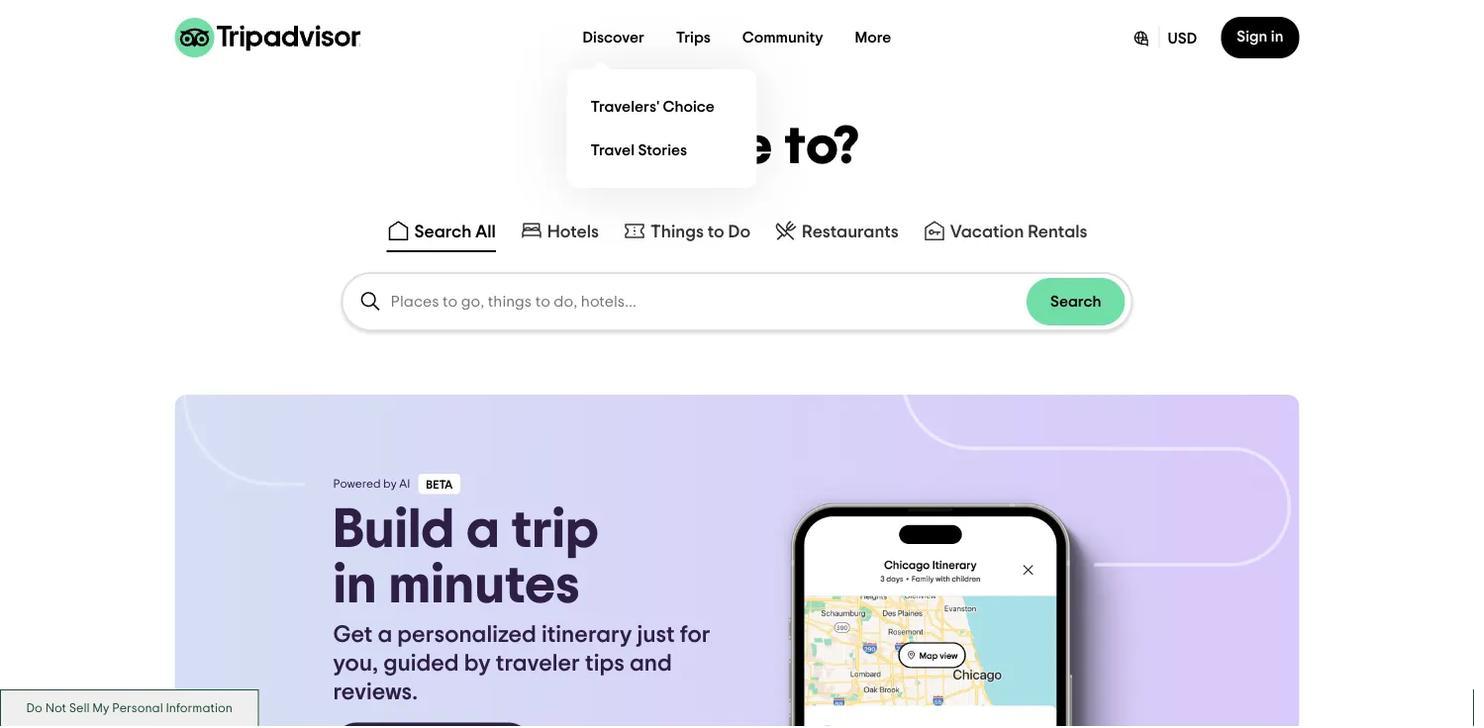 Task type: locate. For each thing, give the bounding box(es) containing it.
itinerary
[[542, 624, 632, 647]]

travelers' choice
[[591, 99, 715, 115]]

personalized
[[397, 624, 536, 647]]

travel
[[591, 143, 635, 158]]

tips
[[585, 652, 624, 676]]

discover button
[[567, 18, 660, 57]]

0 horizontal spatial search
[[414, 223, 472, 241]]

0 horizontal spatial do
[[26, 702, 42, 715]]

by left 'ai'
[[383, 478, 397, 490]]

search inside search button
[[1050, 294, 1101, 310]]

Search search field
[[343, 274, 1131, 330], [391, 293, 1027, 311]]

tab list containing search all
[[0, 211, 1474, 256]]

1 vertical spatial in
[[333, 558, 377, 613]]

search all button
[[383, 215, 500, 252]]

ai
[[399, 478, 410, 490]]

1 horizontal spatial in
[[1271, 29, 1283, 45]]

0 vertical spatial by
[[383, 478, 397, 490]]

do left not
[[26, 702, 42, 715]]

1 horizontal spatial do
[[728, 223, 750, 241]]

powered by ai
[[333, 478, 410, 490]]

hotels
[[547, 223, 599, 241]]

menu containing travelers' choice
[[567, 69, 757, 188]]

where to?
[[614, 120, 860, 174]]

travelers'
[[591, 99, 659, 115]]

more
[[855, 30, 891, 46]]

0 vertical spatial a
[[466, 502, 500, 558]]

in up get
[[333, 558, 377, 613]]

do inside "do not sell my personal information" button
[[26, 702, 42, 715]]

minutes
[[388, 558, 580, 613]]

sign in link
[[1221, 17, 1299, 58]]

search button
[[1027, 278, 1125, 326]]

things to do button
[[619, 215, 754, 252]]

1 vertical spatial search
[[1050, 294, 1101, 310]]

a right get
[[378, 624, 392, 647]]

community
[[742, 30, 823, 46]]

restaurants link
[[774, 219, 899, 243]]

0 horizontal spatial a
[[378, 624, 392, 647]]

1 horizontal spatial by
[[464, 652, 491, 676]]

not
[[45, 702, 66, 715]]

vacation rentals button
[[918, 215, 1091, 252]]

in
[[1271, 29, 1283, 45], [333, 558, 377, 613]]

1 vertical spatial by
[[464, 652, 491, 676]]

personal
[[112, 702, 163, 715]]

1 horizontal spatial search
[[1050, 294, 1101, 310]]

guided
[[383, 652, 459, 676]]

usd
[[1168, 31, 1197, 47]]

by down personalized
[[464, 652, 491, 676]]

restaurants button
[[770, 215, 903, 252]]

vacation rentals
[[950, 223, 1088, 241]]

1 vertical spatial do
[[26, 702, 42, 715]]

vacation rentals link
[[922, 219, 1088, 243]]

tab list
[[0, 211, 1474, 256]]

more button
[[839, 18, 907, 57]]

things
[[650, 223, 704, 241]]

get
[[333, 624, 372, 647]]

community button
[[726, 18, 839, 57]]

in right the sign
[[1271, 29, 1283, 45]]

trips
[[676, 30, 711, 46]]

vacation
[[950, 223, 1024, 241]]

search
[[414, 223, 472, 241], [1050, 294, 1101, 310]]

a inside get a personalized itinerary just for you, guided by traveler tips and reviews.
[[378, 624, 392, 647]]

to
[[708, 223, 724, 241]]

0 vertical spatial do
[[728, 223, 750, 241]]

0 horizontal spatial in
[[333, 558, 377, 613]]

get a personalized itinerary just for you, guided by traveler tips and reviews.
[[333, 624, 710, 705]]

rentals
[[1028, 223, 1088, 241]]

a
[[466, 502, 500, 558], [378, 624, 392, 647]]

build
[[333, 502, 455, 558]]

search inside search all button
[[414, 223, 472, 241]]

by inside get a personalized itinerary just for you, guided by traveler tips and reviews.
[[464, 652, 491, 676]]

by
[[383, 478, 397, 490], [464, 652, 491, 676]]

all
[[475, 223, 496, 241]]

trips button
[[660, 18, 726, 57]]

restaurants
[[802, 223, 899, 241]]

search search field containing search
[[343, 274, 1131, 330]]

search left 'all'
[[414, 223, 472, 241]]

powered
[[333, 478, 381, 490]]

do
[[728, 223, 750, 241], [26, 702, 42, 715]]

travelers' choice link
[[583, 85, 741, 129]]

search down rentals
[[1050, 294, 1101, 310]]

tripadvisor image
[[175, 18, 361, 57]]

menu
[[567, 69, 757, 188]]

do right to
[[728, 223, 750, 241]]

a inside "build a trip in minutes"
[[466, 502, 500, 558]]

you,
[[333, 652, 378, 676]]

0 vertical spatial search
[[414, 223, 472, 241]]

discover
[[583, 30, 644, 46]]

a left trip
[[466, 502, 500, 558]]

1 vertical spatial a
[[378, 624, 392, 647]]

a for trip
[[466, 502, 500, 558]]

1 horizontal spatial a
[[466, 502, 500, 558]]



Task type: describe. For each thing, give the bounding box(es) containing it.
things to do
[[650, 223, 750, 241]]

information
[[166, 702, 232, 715]]

search all
[[414, 223, 496, 241]]

do inside things to do link
[[728, 223, 750, 241]]

choice
[[663, 99, 715, 115]]

0 horizontal spatial by
[[383, 478, 397, 490]]

sign in
[[1237, 29, 1283, 45]]

search image
[[359, 290, 383, 314]]

and
[[630, 652, 672, 676]]

do not sell my personal information button
[[0, 690, 259, 728]]

0 vertical spatial in
[[1271, 29, 1283, 45]]

just
[[637, 624, 675, 647]]

stories
[[638, 143, 687, 158]]

hotels link
[[520, 219, 599, 243]]

search for search all
[[414, 223, 472, 241]]

things to do link
[[623, 219, 750, 243]]

traveler
[[496, 652, 580, 676]]

travel stories link
[[583, 129, 741, 172]]

search for search
[[1050, 294, 1101, 310]]

where
[[614, 120, 773, 174]]

to?
[[785, 120, 860, 174]]

sell
[[69, 702, 90, 715]]

reviews.
[[333, 681, 418, 705]]

build a trip in minutes
[[333, 502, 599, 613]]

for
[[680, 624, 710, 647]]

beta
[[426, 480, 453, 492]]

trip
[[511, 502, 599, 558]]

my
[[92, 702, 109, 715]]

do not sell my personal information
[[26, 702, 232, 715]]

sign
[[1237, 29, 1268, 45]]

hotels button
[[516, 215, 603, 252]]

a for personalized
[[378, 624, 392, 647]]

in inside "build a trip in minutes"
[[333, 558, 377, 613]]

travel stories
[[591, 143, 687, 158]]

usd button
[[1115, 17, 1213, 58]]



Task type: vqa. For each thing, say whether or not it's contained in the screenshot.
bottommost 18
no



